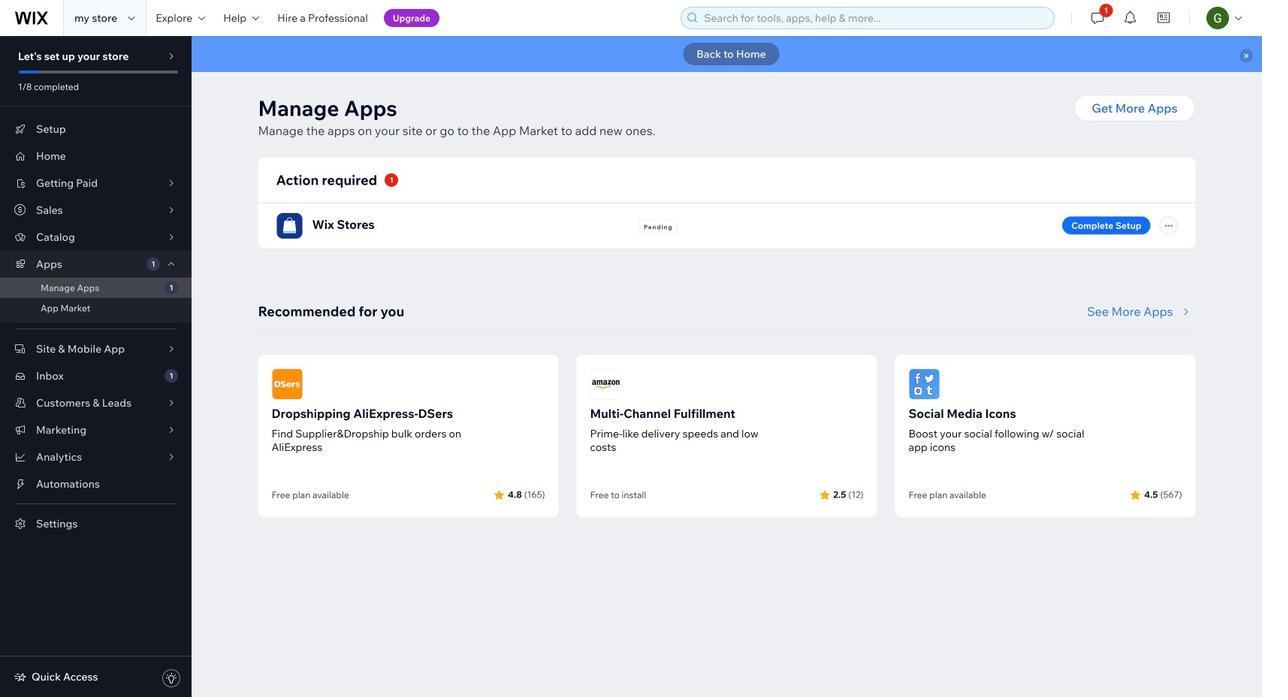 Task type: locate. For each thing, give the bounding box(es) containing it.
sidebar element
[[0, 36, 192, 698]]

social media icons logo image
[[909, 369, 940, 400]]

alert
[[192, 36, 1262, 72]]

dropshipping aliexpress-dsers logo image
[[272, 369, 303, 400]]



Task type: describe. For each thing, give the bounding box(es) containing it.
Search for tools, apps, help & more... field
[[700, 8, 1050, 29]]

multi-channel fulfillment logo image
[[590, 369, 622, 400]]



Task type: vqa. For each thing, say whether or not it's contained in the screenshot.
'Vouchers' link
no



